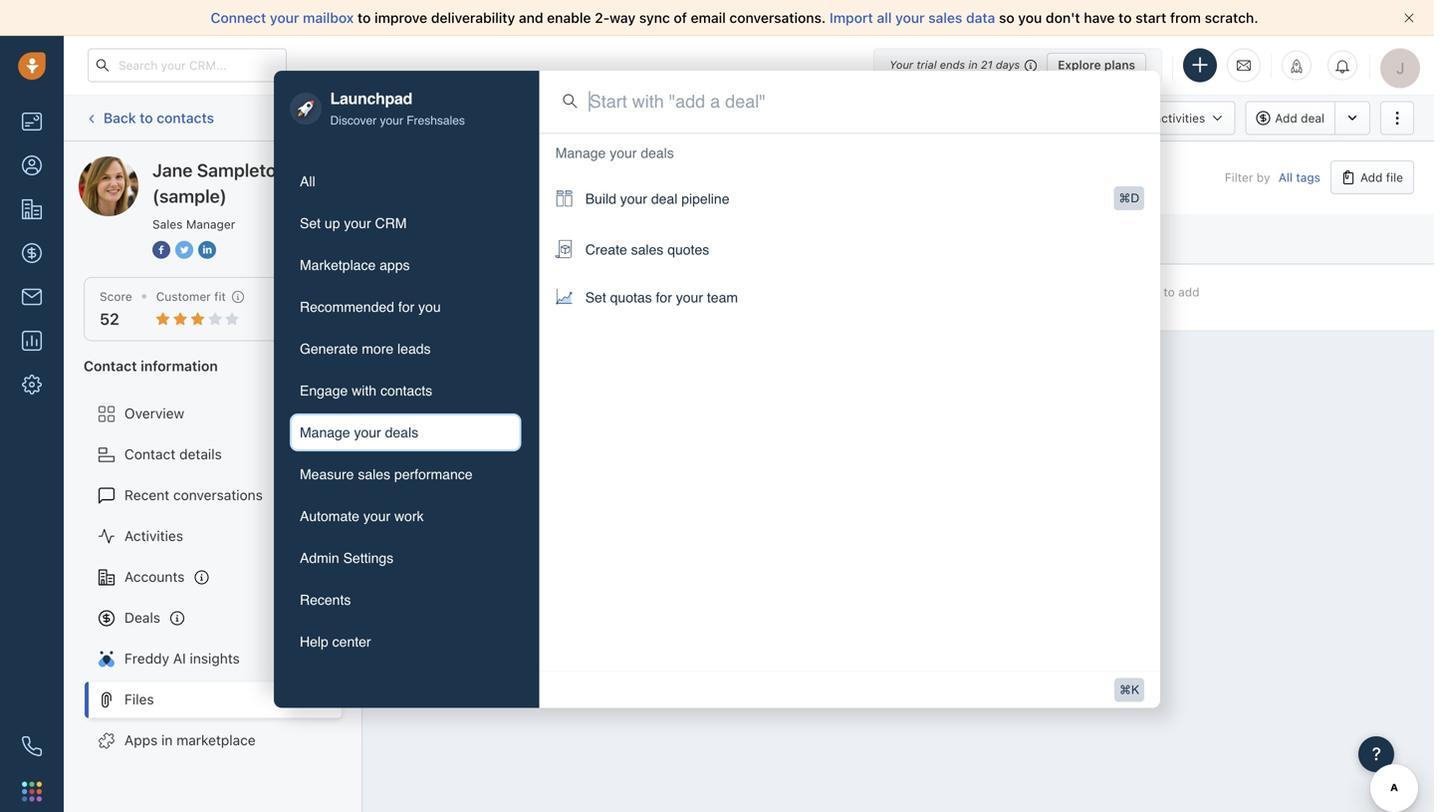 Task type: describe. For each thing, give the bounding box(es) containing it.
sales for sales activities
[[1122, 111, 1152, 125]]

manage your deals for list of options list box
[[556, 145, 674, 161]]

discover
[[330, 113, 377, 127]]

pipeline
[[682, 191, 730, 207]]

and
[[519, 9, 544, 26]]

(sample)
[[152, 185, 227, 207]]

explore plans
[[1058, 58, 1136, 72]]

john
[[704, 290, 732, 304]]

all button
[[290, 162, 522, 200]]

john smith
[[704, 290, 768, 304]]

tags
[[1297, 170, 1321, 184]]

twitter circled image
[[175, 239, 193, 261]]

more
[[362, 341, 394, 356]]

days
[[996, 58, 1021, 71]]

Start with "add a deal" field
[[590, 88, 1137, 114]]

0 vertical spatial sales
[[929, 9, 963, 26]]

help center button
[[290, 623, 522, 660]]

jane sampleton (sample)
[[152, 159, 287, 207]]

1 vertical spatial click
[[1133, 285, 1161, 299]]

improve
[[375, 9, 428, 26]]

how to attach files to contacts?
[[428, 288, 611, 302]]

sales manager
[[152, 217, 235, 231]]

recent
[[125, 487, 170, 503]]

freddy ai insights
[[125, 650, 240, 667]]

plans
[[1105, 58, 1136, 72]]

Search your CRM... text field
[[88, 48, 287, 82]]

all inside button
[[300, 173, 315, 189]]

ends
[[940, 58, 966, 71]]

email image
[[1238, 57, 1251, 74]]

contact information
[[84, 357, 218, 374]]

set up your crm
[[300, 215, 407, 231]]

marketplace apps
[[300, 257, 410, 273]]

set for set up your crm
[[300, 215, 321, 231]]

start
[[1136, 9, 1167, 26]]

filter
[[1225, 170, 1254, 184]]

recents button
[[290, 581, 522, 619]]

enable
[[547, 9, 591, 26]]

fit
[[214, 289, 226, 303]]

recommended
[[300, 299, 395, 315]]

quotes
[[668, 242, 710, 258]]

0 horizontal spatial in
[[161, 732, 173, 748]]

scratch.
[[1205, 9, 1259, 26]]

so
[[999, 9, 1015, 26]]

explore plans link
[[1047, 53, 1147, 77]]

file
[[1387, 170, 1404, 184]]

tab list containing all
[[290, 162, 522, 660]]

tags
[[1133, 233, 1161, 245]]

add deal
[[1276, 111, 1325, 125]]

deals
[[125, 609, 160, 626]]

information
[[141, 357, 218, 374]]

to right back
[[140, 109, 153, 126]]

launchpad
[[330, 89, 412, 107]]

accounts
[[125, 569, 185, 585]]

from
[[1171, 9, 1202, 26]]

measure sales performance button
[[290, 455, 522, 493]]

manage your deals button
[[290, 413, 522, 451]]

contact for contact details
[[125, 446, 176, 462]]

set up your crm button
[[290, 204, 522, 242]]

contacts?
[[555, 288, 611, 302]]

your inside the launchpad discover your freshsales
[[380, 113, 403, 127]]

1 horizontal spatial all
[[1279, 170, 1293, 184]]

⌘ for d
[[1119, 191, 1131, 205]]

deals for list of options list box
[[641, 145, 674, 161]]

call
[[734, 111, 756, 125]]

to right the files
[[540, 288, 551, 302]]

activities
[[125, 528, 183, 544]]

import
[[830, 9, 874, 26]]

mailbox
[[303, 9, 354, 26]]

marketplace
[[177, 732, 256, 748]]

crm
[[375, 215, 407, 231]]

conversations.
[[730, 9, 826, 26]]

filter by all tags
[[1225, 170, 1321, 184]]

deals for manage your deals button
[[385, 424, 419, 440]]

admin
[[300, 550, 339, 566]]

score
[[100, 289, 132, 303]]

overview
[[125, 405, 185, 422]]

smith
[[735, 290, 768, 304]]

add file
[[1361, 170, 1404, 184]]

for inside list of options list box
[[656, 289, 672, 305]]

add
[[1179, 285, 1200, 299]]

generate more leads
[[300, 341, 431, 356]]

sales for create sales quotes
[[631, 242, 664, 258]]

jane
[[152, 159, 193, 181]]

manage for manage your deals button
[[300, 424, 350, 440]]

back
[[104, 109, 136, 126]]

marketplace apps button
[[290, 246, 522, 284]]

all tags link
[[1279, 170, 1321, 184]]

admin settings button
[[290, 539, 522, 577]]

engage with contacts
[[300, 382, 433, 398]]

recents
[[300, 592, 351, 608]]

build your deal pipeline
[[586, 191, 730, 207]]

how
[[428, 288, 454, 302]]



Task type: vqa. For each thing, say whether or not it's contained in the screenshot.
Data
yes



Task type: locate. For each thing, give the bounding box(es) containing it.
0 vertical spatial deal
[[1301, 111, 1325, 125]]

in
[[969, 58, 978, 71], [161, 732, 173, 748]]

press-command-k-to-open-and-close element
[[1115, 678, 1145, 702]]

automate your work
[[300, 508, 424, 524]]

freshsales
[[407, 113, 465, 127]]

click right call
[[767, 111, 795, 125]]

customer
[[156, 289, 211, 303]]

0 vertical spatial set
[[300, 215, 321, 231]]

1 horizontal spatial sales
[[631, 242, 664, 258]]

create sales quotes
[[586, 242, 710, 258]]

1 horizontal spatial add
[[1361, 170, 1383, 184]]

0 horizontal spatial sales
[[152, 217, 183, 231]]

0 horizontal spatial you
[[419, 299, 441, 315]]

admin settings
[[300, 550, 394, 566]]

tab list
[[290, 162, 522, 660]]

1 horizontal spatial you
[[1019, 9, 1043, 26]]

0 vertical spatial contact
[[84, 357, 137, 374]]

updates available. click to refresh. link
[[632, 99, 867, 136]]

1 vertical spatial ⌘
[[1120, 683, 1132, 697]]

you
[[1019, 9, 1043, 26], [419, 299, 441, 315]]

1 ⌘ from the top
[[1119, 191, 1131, 205]]

contacts down search your crm... text field
[[157, 109, 214, 126]]

0 horizontal spatial add
[[1276, 111, 1298, 125]]

0 vertical spatial in
[[969, 58, 978, 71]]

close image
[[1405, 13, 1415, 23]]

1 vertical spatial you
[[419, 299, 441, 315]]

automate
[[300, 508, 360, 524]]

0 vertical spatial you
[[1019, 9, 1043, 26]]

trial
[[917, 58, 937, 71]]

connect your mailbox link
[[211, 9, 358, 26]]

settings
[[343, 550, 394, 566]]

0 horizontal spatial contacts
[[157, 109, 214, 126]]

manage your deals heading
[[556, 143, 674, 163], [556, 143, 674, 163]]

⌘ inside press-command-k-to-open-and-close element
[[1120, 683, 1132, 697]]

you up leads
[[419, 299, 441, 315]]

set quotas for your team
[[586, 289, 738, 305]]

sales inside list of options list box
[[631, 242, 664, 258]]

refresh.
[[813, 111, 857, 125]]

to right how
[[457, 288, 469, 302]]

back to contacts link
[[84, 102, 215, 134]]

updates
[[661, 111, 708, 125]]

add for add file
[[1361, 170, 1383, 184]]

for left how
[[398, 299, 415, 315]]

sales left activities
[[1122, 111, 1152, 125]]

connect your mailbox to improve deliverability and enable 2-way sync of email conversations. import all your sales data so you don't have to start from scratch.
[[211, 9, 1259, 26]]

0 horizontal spatial click
[[767, 111, 795, 125]]

0 horizontal spatial for
[[398, 299, 415, 315]]

generate
[[300, 341, 358, 356]]

email
[[691, 9, 726, 26]]

sales up facebook circled image
[[152, 217, 183, 231]]

linkedin circled image
[[198, 239, 216, 261]]

add for add deal
[[1276, 111, 1298, 125]]

leads
[[398, 341, 431, 356]]

add deal button
[[1246, 101, 1335, 135]]

phone element
[[12, 726, 52, 766]]

to
[[358, 9, 371, 26], [1119, 9, 1132, 26], [140, 109, 153, 126], [798, 111, 810, 125], [1164, 285, 1176, 299], [457, 288, 469, 302], [540, 288, 551, 302]]

21
[[981, 58, 993, 71]]

for right quotas
[[656, 289, 672, 305]]

to left refresh.
[[798, 111, 810, 125]]

0 vertical spatial click
[[767, 111, 795, 125]]

0 horizontal spatial set
[[300, 215, 321, 231]]

sales inside measure sales performance button
[[358, 466, 391, 482]]

sales for measure sales performance
[[358, 466, 391, 482]]

2 horizontal spatial sales
[[929, 9, 963, 26]]

manage
[[556, 145, 606, 161], [556, 145, 606, 161], [300, 424, 350, 440]]

freshworks switcher image
[[22, 781, 42, 801]]

1 vertical spatial sales
[[152, 217, 183, 231]]

deal up tags
[[1301, 111, 1325, 125]]

manage your deals for manage your deals button
[[300, 424, 419, 440]]

contact details
[[125, 446, 222, 462]]

manage your deals heading inside list of options list box
[[556, 143, 674, 163]]

contact
[[84, 357, 137, 374], [125, 446, 176, 462]]

in left 21
[[969, 58, 978, 71]]

1 vertical spatial in
[[161, 732, 173, 748]]

contact up recent
[[125, 446, 176, 462]]

1 vertical spatial set
[[586, 289, 607, 305]]

deals inside manage your deals heading
[[641, 145, 674, 161]]

52
[[100, 310, 119, 328]]

1 vertical spatial contact
[[125, 446, 176, 462]]

files
[[125, 691, 154, 708]]

⌘ for k
[[1120, 683, 1132, 697]]

click inside updates available. click to refresh. "link"
[[767, 111, 795, 125]]

don't
[[1046, 9, 1081, 26]]

set inside list of options list box
[[586, 289, 607, 305]]

quotas
[[610, 289, 652, 305]]

recent conversations
[[125, 487, 263, 503]]

list of options list box
[[540, 133, 1161, 321]]

engage with contacts button
[[290, 371, 522, 409]]

add left file
[[1361, 170, 1383, 184]]

set inside button
[[300, 215, 321, 231]]

0 vertical spatial add
[[1276, 111, 1298, 125]]

sales activities
[[1122, 111, 1206, 125]]

1 horizontal spatial for
[[656, 289, 672, 305]]

1 vertical spatial sales
[[631, 242, 664, 258]]

contact for contact information
[[84, 357, 137, 374]]

k
[[1132, 683, 1140, 697]]

build
[[586, 191, 617, 207]]

launchpad discover your freshsales
[[330, 89, 465, 127]]

1 horizontal spatial deal
[[1301, 111, 1325, 125]]

2 vertical spatial sales
[[358, 466, 391, 482]]

insights
[[190, 650, 240, 667]]

email
[[653, 111, 684, 125]]

deal inside list of options list box
[[652, 191, 678, 207]]

performance
[[395, 466, 473, 482]]

manage inside button
[[300, 424, 350, 440]]

in right apps
[[161, 732, 173, 748]]

create
[[586, 242, 627, 258]]

manage for list of options list box
[[556, 145, 606, 161]]

sales up "automate your work"
[[358, 466, 391, 482]]

back to contacts
[[104, 109, 214, 126]]

1 horizontal spatial sales
[[1122, 111, 1152, 125]]

recommended for you
[[300, 299, 441, 315]]

call link
[[705, 101, 766, 135]]

contacts up manage your deals button
[[381, 382, 433, 398]]

facebook circled image
[[152, 239, 170, 261]]

0 horizontal spatial deal
[[652, 191, 678, 207]]

sales for sales manager
[[152, 217, 183, 231]]

ai
[[173, 650, 186, 667]]

0 vertical spatial ⌘
[[1119, 191, 1131, 205]]

you right "so"
[[1019, 9, 1043, 26]]

1 horizontal spatial set
[[586, 289, 607, 305]]

details
[[179, 446, 222, 462]]

d
[[1131, 191, 1140, 205]]

import all your sales data link
[[830, 9, 999, 26]]

attach
[[472, 288, 509, 302]]

2 ⌘ from the top
[[1120, 683, 1132, 697]]

help
[[300, 633, 329, 649]]

⌘ inside list of options list box
[[1119, 191, 1131, 205]]

with
[[352, 382, 377, 398]]

add file button
[[1331, 160, 1415, 194]]

contact down 52 button
[[84, 357, 137, 374]]

52 button
[[100, 310, 119, 328]]

0 vertical spatial contacts
[[157, 109, 214, 126]]

1 horizontal spatial contacts
[[381, 382, 433, 398]]

0 horizontal spatial sales
[[358, 466, 391, 482]]

phone image
[[22, 736, 42, 756]]

for inside button
[[398, 299, 415, 315]]

1 horizontal spatial in
[[969, 58, 978, 71]]

1 vertical spatial add
[[1361, 170, 1383, 184]]

click left add at the top of the page
[[1133, 285, 1161, 299]]

add
[[1276, 111, 1298, 125], [1361, 170, 1383, 184]]

manage inside list of options list box
[[556, 145, 606, 161]]

deals inside manage your deals button
[[385, 424, 419, 440]]

set left up
[[300, 215, 321, 231]]

sales
[[929, 9, 963, 26], [631, 242, 664, 258], [358, 466, 391, 482]]

call button
[[705, 101, 766, 135]]

how to attach files to contacts? link
[[428, 287, 611, 308]]

all
[[877, 9, 892, 26]]

center
[[332, 633, 371, 649]]

for
[[656, 289, 672, 305], [398, 299, 415, 315]]

set left quotas
[[586, 289, 607, 305]]

set for set quotas for your team
[[586, 289, 607, 305]]

explore
[[1058, 58, 1102, 72]]

email button
[[624, 101, 695, 135]]

⌘ d
[[1119, 191, 1140, 205]]

0 horizontal spatial all
[[300, 173, 315, 189]]

to right "mailbox"
[[358, 9, 371, 26]]

1 vertical spatial deal
[[652, 191, 678, 207]]

all up set up your crm
[[300, 173, 315, 189]]

to left "start"
[[1119, 9, 1132, 26]]

contacts for back to contacts
[[157, 109, 214, 126]]

you inside recommended for you button
[[419, 299, 441, 315]]

click
[[767, 111, 795, 125], [1133, 285, 1161, 299]]

sales right the create
[[631, 242, 664, 258]]

manager
[[186, 217, 235, 231]]

contacts for engage with contacts
[[381, 382, 433, 398]]

all right "by"
[[1279, 170, 1293, 184]]

all
[[1279, 170, 1293, 184], [300, 173, 315, 189]]

deal inside button
[[1301, 111, 1325, 125]]

data
[[967, 9, 996, 26]]

help center
[[300, 633, 371, 649]]

manage your deals inside button
[[300, 424, 419, 440]]

your trial ends in 21 days
[[890, 58, 1021, 71]]

conversations
[[173, 487, 263, 503]]

sales left data
[[929, 9, 963, 26]]

manage your deals inside list of options list box
[[556, 145, 674, 161]]

to left add at the top of the page
[[1164, 285, 1176, 299]]

your
[[890, 58, 914, 71]]

to inside "link"
[[798, 111, 810, 125]]

⌘ k
[[1120, 683, 1140, 697]]

1 horizontal spatial click
[[1133, 285, 1161, 299]]

sync
[[639, 9, 670, 26]]

contacts inside button
[[381, 382, 433, 398]]

0 vertical spatial sales
[[1122, 111, 1152, 125]]

files
[[512, 288, 536, 302]]

1 vertical spatial contacts
[[381, 382, 433, 398]]

of
[[674, 9, 687, 26]]

deal left pipeline
[[652, 191, 678, 207]]

apps
[[125, 732, 158, 748]]

add up all tags link
[[1276, 111, 1298, 125]]



